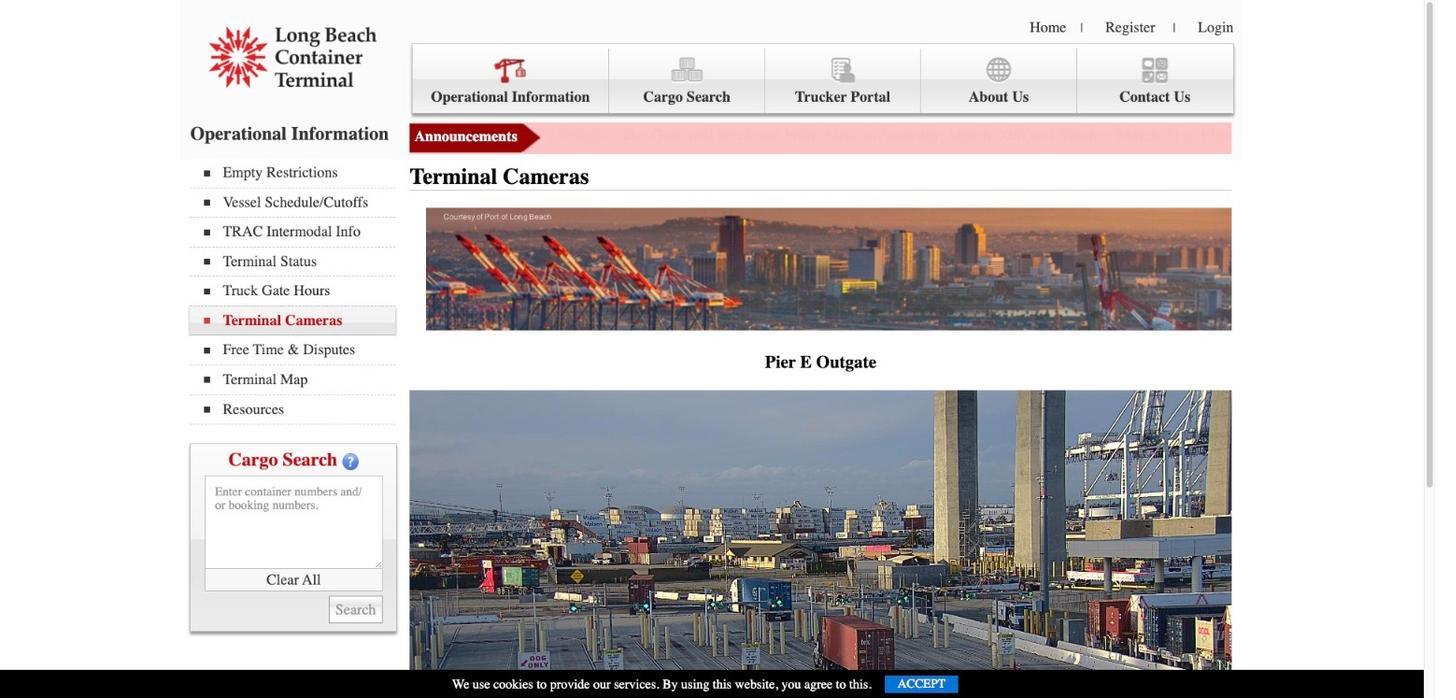Task type: locate. For each thing, give the bounding box(es) containing it.
0 vertical spatial menu bar
[[412, 43, 1234, 113]]

Enter container numbers and/ or booking numbers.  text field
[[205, 475, 382, 569]]

1 vertical spatial menu bar
[[190, 158, 405, 425]]

menu bar
[[412, 43, 1234, 113], [190, 158, 405, 425]]

None submit
[[329, 596, 382, 624]]

1 horizontal spatial menu bar
[[412, 43, 1234, 113]]



Task type: vqa. For each thing, say whether or not it's contained in the screenshot.
Cargo Search to the left
no



Task type: describe. For each thing, give the bounding box(es) containing it.
0 horizontal spatial menu bar
[[190, 158, 405, 425]]



